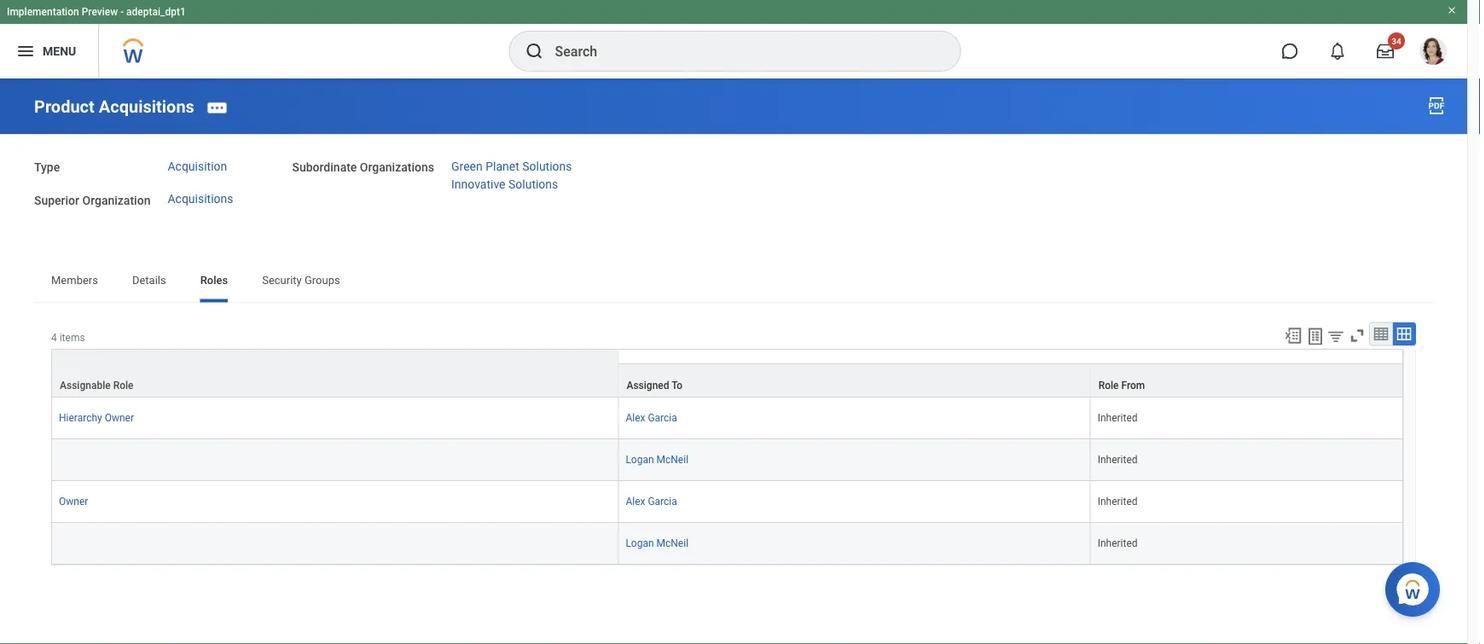 Task type: locate. For each thing, give the bounding box(es) containing it.
logan mcneil link
[[626, 451, 689, 466], [626, 534, 689, 550]]

alex for owner
[[626, 496, 646, 508]]

logan mcneil for logan mcneil link for "cell" associated with 1st 'row' from the bottom of the product acquisitions main content
[[626, 538, 689, 550]]

0 vertical spatial acquisitions
[[99, 97, 195, 117]]

hierarchy owner
[[59, 412, 134, 424]]

0 vertical spatial alex
[[626, 412, 646, 424]]

1 logan from the top
[[626, 454, 654, 466]]

-
[[120, 6, 124, 18]]

toolbar
[[1277, 322, 1417, 349]]

subordinate organizations
[[292, 161, 434, 175]]

alex garcia
[[626, 412, 678, 424], [626, 496, 678, 508]]

innovative solutions link
[[452, 178, 558, 192]]

row
[[51, 363, 1404, 398], [51, 398, 1404, 439], [51, 439, 1404, 481], [51, 481, 1404, 523], [51, 523, 1404, 565]]

alex garcia for owner
[[626, 496, 678, 508]]

role right assignable
[[113, 380, 134, 392]]

cell
[[51, 439, 619, 481], [51, 523, 619, 565]]

2 mcneil from the top
[[657, 538, 689, 550]]

1 vertical spatial alex
[[626, 496, 646, 508]]

0 vertical spatial garcia
[[648, 412, 678, 424]]

0 vertical spatial cell
[[51, 439, 619, 481]]

green
[[452, 159, 483, 173]]

green planet solutions link
[[452, 159, 572, 173]]

2 row from the top
[[51, 398, 1404, 439]]

role inside row
[[113, 380, 134, 392]]

role left from
[[1099, 380, 1119, 392]]

1 alex garcia link from the top
[[626, 409, 678, 424]]

1 cell from the top
[[51, 439, 619, 481]]

menu button
[[0, 24, 98, 79]]

menu banner
[[0, 0, 1468, 79]]

2 alex garcia link from the top
[[626, 492, 678, 508]]

select to filter grid data image
[[1327, 328, 1346, 345]]

1 inherited from the top
[[1098, 412, 1138, 424]]

green planet solutions
[[452, 159, 572, 173]]

inherited for 'row' containing owner
[[1098, 496, 1138, 508]]

garcia for owner
[[648, 496, 678, 508]]

alex garcia for hierarchy owner
[[626, 412, 678, 424]]

acquisitions link
[[168, 192, 233, 206]]

alex garcia link
[[626, 409, 678, 424], [626, 492, 678, 508]]

0 vertical spatial solutions
[[523, 159, 572, 173]]

owner down hierarchy
[[59, 496, 88, 508]]

solutions down the green planet solutions
[[509, 178, 558, 192]]

assigned to button
[[619, 364, 1091, 397]]

0 vertical spatial owner
[[105, 412, 134, 424]]

2 inherited from the top
[[1098, 454, 1138, 466]]

2 alex garcia from the top
[[626, 496, 678, 508]]

0 vertical spatial alex garcia
[[626, 412, 678, 424]]

1 logan mcneil link from the top
[[626, 451, 689, 466]]

security groups
[[262, 274, 340, 287]]

product acquisitions
[[34, 97, 195, 117]]

hierarchy
[[59, 412, 102, 424]]

row containing assigned to
[[51, 363, 1404, 398]]

members
[[51, 274, 98, 287]]

innovative
[[452, 178, 506, 192]]

1 logan mcneil from the top
[[626, 454, 689, 466]]

1 vertical spatial alex garcia link
[[626, 492, 678, 508]]

2 logan mcneil from the top
[[626, 538, 689, 550]]

garcia
[[648, 412, 678, 424], [648, 496, 678, 508]]

0 vertical spatial logan
[[626, 454, 654, 466]]

1 vertical spatial cell
[[51, 523, 619, 565]]

solutions
[[523, 159, 572, 173], [509, 178, 558, 192]]

row containing hierarchy owner
[[51, 398, 1404, 439]]

0 vertical spatial logan mcneil link
[[626, 451, 689, 466]]

inbox large image
[[1378, 43, 1395, 60]]

2 garcia from the top
[[648, 496, 678, 508]]

justify image
[[15, 41, 36, 61]]

owner right hierarchy
[[105, 412, 134, 424]]

preview
[[82, 6, 118, 18]]

5 row from the top
[[51, 523, 1404, 565]]

2 cell from the top
[[51, 523, 619, 565]]

alex
[[626, 412, 646, 424], [626, 496, 646, 508]]

0 vertical spatial alex garcia link
[[626, 409, 678, 424]]

acquisitions down acquisition
[[168, 192, 233, 206]]

3 inherited from the top
[[1098, 496, 1138, 508]]

2 role from the left
[[1099, 380, 1119, 392]]

1 vertical spatial garcia
[[648, 496, 678, 508]]

fullscreen image
[[1349, 327, 1367, 345]]

2 logan mcneil link from the top
[[626, 534, 689, 550]]

2 logan from the top
[[626, 538, 654, 550]]

role inside 'row'
[[1099, 380, 1119, 392]]

2 alex from the top
[[626, 496, 646, 508]]

mcneil
[[657, 454, 689, 466], [657, 538, 689, 550]]

implementation
[[7, 6, 79, 18]]

1 garcia from the top
[[648, 412, 678, 424]]

4 row from the top
[[51, 481, 1404, 523]]

1 alex from the top
[[626, 412, 646, 424]]

logan mcneil
[[626, 454, 689, 466], [626, 538, 689, 550]]

toolbar inside product acquisitions main content
[[1277, 322, 1417, 349]]

superior
[[34, 194, 79, 208]]

mcneil for logan mcneil link for "cell" associated with 1st 'row' from the bottom of the product acquisitions main content
[[657, 538, 689, 550]]

1 mcneil from the top
[[657, 454, 689, 466]]

product
[[34, 97, 95, 117]]

role
[[113, 380, 134, 392], [1099, 380, 1119, 392]]

roles
[[200, 274, 228, 287]]

0 vertical spatial mcneil
[[657, 454, 689, 466]]

acquisitions up acquisition
[[99, 97, 195, 117]]

1 vertical spatial logan mcneil
[[626, 538, 689, 550]]

owner
[[105, 412, 134, 424], [59, 496, 88, 508]]

1 vertical spatial logan
[[626, 538, 654, 550]]

logan
[[626, 454, 654, 466], [626, 538, 654, 550]]

solutions right planet
[[523, 159, 572, 173]]

1 vertical spatial mcneil
[[657, 538, 689, 550]]

details
[[132, 274, 166, 287]]

export to worksheets image
[[1306, 327, 1326, 347]]

inherited
[[1098, 412, 1138, 424], [1098, 454, 1138, 466], [1098, 496, 1138, 508], [1098, 538, 1138, 550]]

0 horizontal spatial role
[[113, 380, 134, 392]]

logan mcneil link for "cell" related to third 'row' from the top of the product acquisitions main content
[[626, 451, 689, 466]]

logan for logan mcneil link for "cell" associated with 1st 'row' from the bottom of the product acquisitions main content
[[626, 538, 654, 550]]

1 row from the top
[[51, 363, 1404, 398]]

4 inherited from the top
[[1098, 538, 1138, 550]]

close environment banner image
[[1448, 5, 1458, 15]]

1 role from the left
[[113, 380, 134, 392]]

logan for logan mcneil link corresponding to "cell" related to third 'row' from the top of the product acquisitions main content
[[626, 454, 654, 466]]

tab list containing members
[[34, 262, 1434, 303]]

1 vertical spatial alex garcia
[[626, 496, 678, 508]]

row containing owner
[[51, 481, 1404, 523]]

1 vertical spatial logan mcneil link
[[626, 534, 689, 550]]

organization
[[82, 194, 151, 208]]

tab list
[[34, 262, 1434, 303]]

1 alex garcia from the top
[[626, 412, 678, 424]]

inherited for 'row' containing hierarchy owner
[[1098, 412, 1138, 424]]

acquisitions
[[99, 97, 195, 117], [168, 192, 233, 206]]

0 vertical spatial logan mcneil
[[626, 454, 689, 466]]

cell for third 'row' from the top of the product acquisitions main content
[[51, 439, 619, 481]]

1 vertical spatial owner
[[59, 496, 88, 508]]

1 horizontal spatial role
[[1099, 380, 1119, 392]]

assignable role button
[[52, 350, 618, 397]]

product acquisitions main content
[[0, 79, 1468, 643]]

Search Workday  search field
[[555, 32, 926, 70]]

logan mcneil for logan mcneil link corresponding to "cell" related to third 'row' from the top of the product acquisitions main content
[[626, 454, 689, 466]]

34 button
[[1367, 32, 1406, 70]]

cell for 1st 'row' from the bottom of the product acquisitions main content
[[51, 523, 619, 565]]



Task type: vqa. For each thing, say whether or not it's contained in the screenshot.
inbox large Icon
yes



Task type: describe. For each thing, give the bounding box(es) containing it.
assigned
[[627, 380, 670, 392]]

alex garcia link for hierarchy owner
[[626, 409, 678, 424]]

items
[[59, 332, 85, 344]]

subordinate
[[292, 161, 357, 175]]

mcneil for logan mcneil link corresponding to "cell" related to third 'row' from the top of the product acquisitions main content
[[657, 454, 689, 466]]

product acquisitions link
[[34, 97, 195, 117]]

inherited for 1st 'row' from the bottom of the product acquisitions main content
[[1098, 538, 1138, 550]]

menu
[[43, 44, 76, 58]]

expand table image
[[1396, 326, 1413, 343]]

hierarchy owner link
[[59, 409, 134, 424]]

role from
[[1099, 380, 1146, 392]]

owner link
[[59, 492, 88, 508]]

assigned to
[[627, 380, 683, 392]]

security
[[262, 274, 302, 287]]

logan mcneil link for "cell" associated with 1st 'row' from the bottom of the product acquisitions main content
[[626, 534, 689, 550]]

superior organization
[[34, 194, 151, 208]]

implementation preview -   adeptai_dpt1
[[7, 6, 186, 18]]

acquisition link
[[168, 159, 227, 173]]

groups
[[305, 274, 340, 287]]

alex garcia link for owner
[[626, 492, 678, 508]]

type
[[34, 161, 60, 175]]

inherited for third 'row' from the top of the product acquisitions main content
[[1098, 454, 1138, 466]]

planet
[[486, 159, 520, 173]]

adeptai_dpt1
[[126, 6, 186, 18]]

acquisition
[[168, 159, 227, 173]]

assignable
[[60, 380, 111, 392]]

profile logan mcneil image
[[1420, 38, 1448, 68]]

innovative solutions
[[452, 178, 558, 192]]

assignable role row
[[51, 349, 1404, 398]]

4 items
[[51, 332, 85, 344]]

to
[[672, 380, 683, 392]]

garcia for hierarchy owner
[[648, 412, 678, 424]]

0 horizontal spatial owner
[[59, 496, 88, 508]]

view printable version (pdf) image
[[1427, 96, 1448, 116]]

34
[[1392, 36, 1402, 46]]

export to excel image
[[1285, 327, 1303, 345]]

1 vertical spatial solutions
[[509, 178, 558, 192]]

alex for hierarchy owner
[[626, 412, 646, 424]]

notifications large image
[[1330, 43, 1347, 60]]

role from button
[[1091, 364, 1403, 397]]

1 horizontal spatial owner
[[105, 412, 134, 424]]

organizations
[[360, 161, 434, 175]]

3 row from the top
[[51, 439, 1404, 481]]

1 vertical spatial acquisitions
[[168, 192, 233, 206]]

items selected list
[[452, 159, 601, 192]]

assignable role
[[60, 380, 134, 392]]

from
[[1122, 380, 1146, 392]]

search image
[[525, 41, 545, 61]]

4
[[51, 332, 57, 344]]

tab list inside product acquisitions main content
[[34, 262, 1434, 303]]

table image
[[1373, 326, 1390, 343]]



